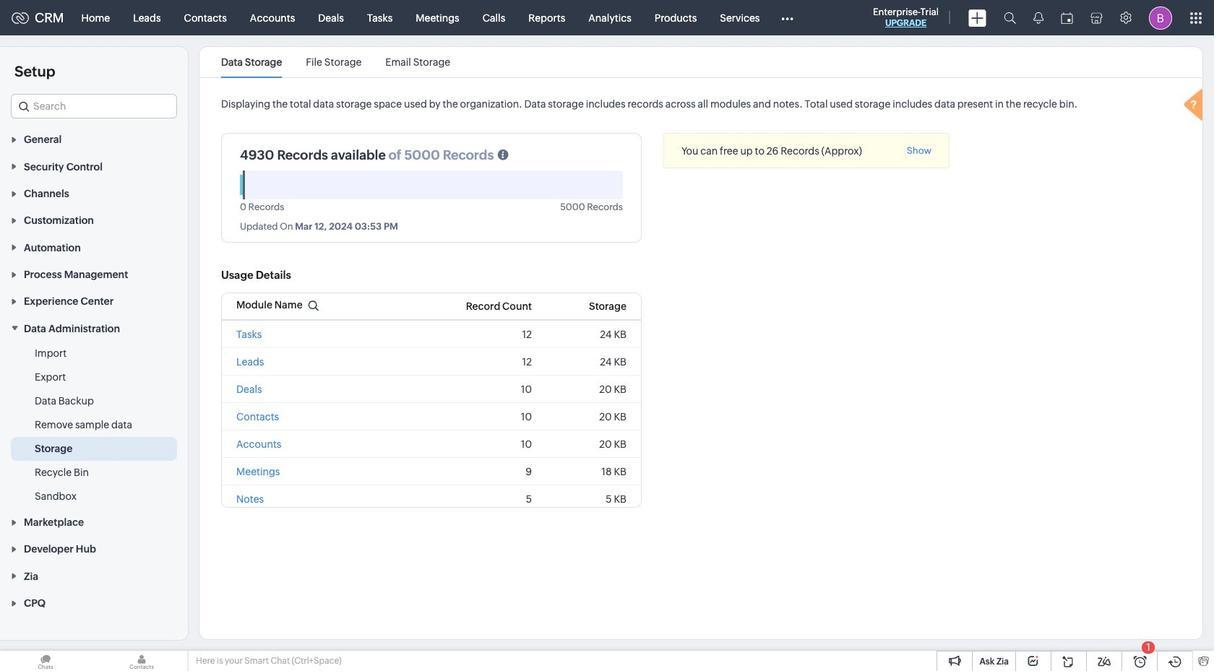 Task type: describe. For each thing, give the bounding box(es) containing it.
profile image
[[1150, 6, 1173, 29]]

create menu element
[[960, 0, 996, 35]]

logo image
[[12, 12, 29, 23]]

profile element
[[1141, 0, 1181, 35]]

Search text field
[[12, 95, 176, 118]]

search element
[[996, 0, 1025, 35]]

search image
[[1004, 12, 1017, 24]]

contacts image
[[96, 651, 187, 672]]



Task type: vqa. For each thing, say whether or not it's contained in the screenshot.
the bottom multi-
no



Task type: locate. For each thing, give the bounding box(es) containing it.
chats image
[[0, 651, 91, 672]]

None field
[[11, 94, 177, 119]]

calendar image
[[1061, 12, 1074, 23]]

Other Modules field
[[772, 6, 803, 29]]

loading image
[[1181, 87, 1210, 126]]

region
[[0, 342, 188, 509]]

create menu image
[[969, 9, 987, 26]]

signals image
[[1034, 12, 1044, 24]]

signals element
[[1025, 0, 1053, 35]]



